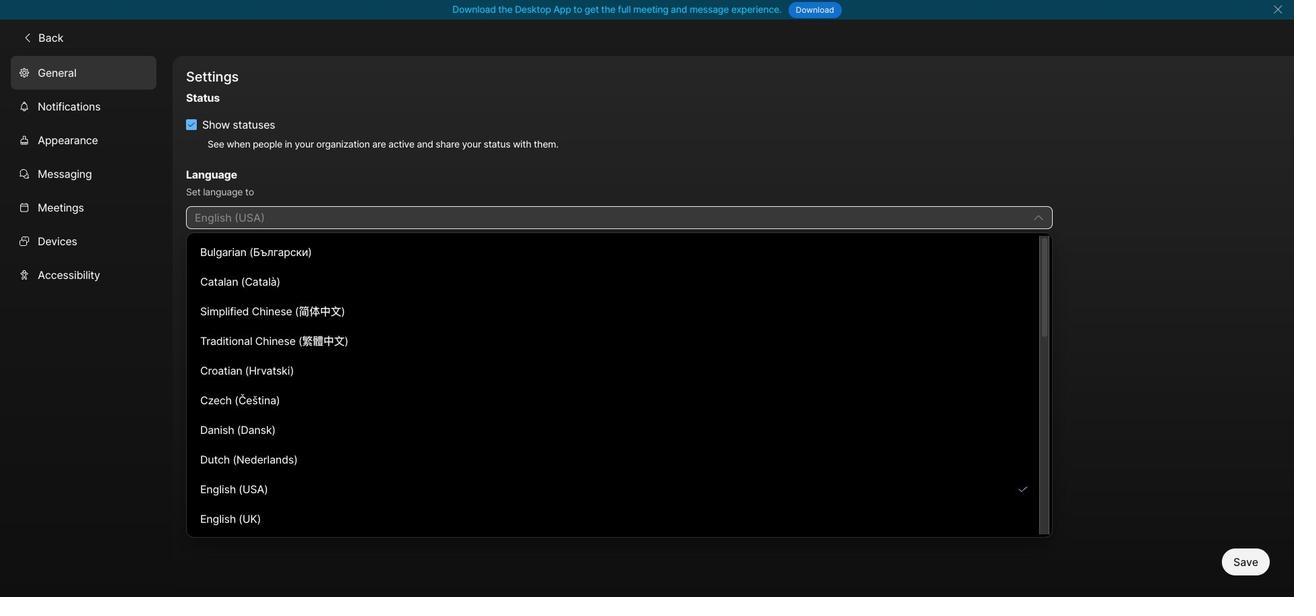 Task type: describe. For each thing, give the bounding box(es) containing it.
appearance tab
[[11, 123, 156, 157]]

messaging tab
[[11, 157, 156, 191]]

general tab
[[11, 56, 156, 89]]



Task type: vqa. For each thing, say whether or not it's contained in the screenshot.
navigation at the left of page
no



Task type: locate. For each thing, give the bounding box(es) containing it.
option
[[192, 476, 1038, 503]]

meetings tab
[[11, 191, 156, 224]]

list box
[[190, 236, 1050, 535]]

settings navigation
[[0, 56, 173, 598]]

accessibility tab
[[11, 258, 156, 292]]

notifications tab
[[11, 89, 156, 123]]

cancel_16 image
[[1273, 4, 1284, 15]]

devices tab
[[11, 224, 156, 258]]



